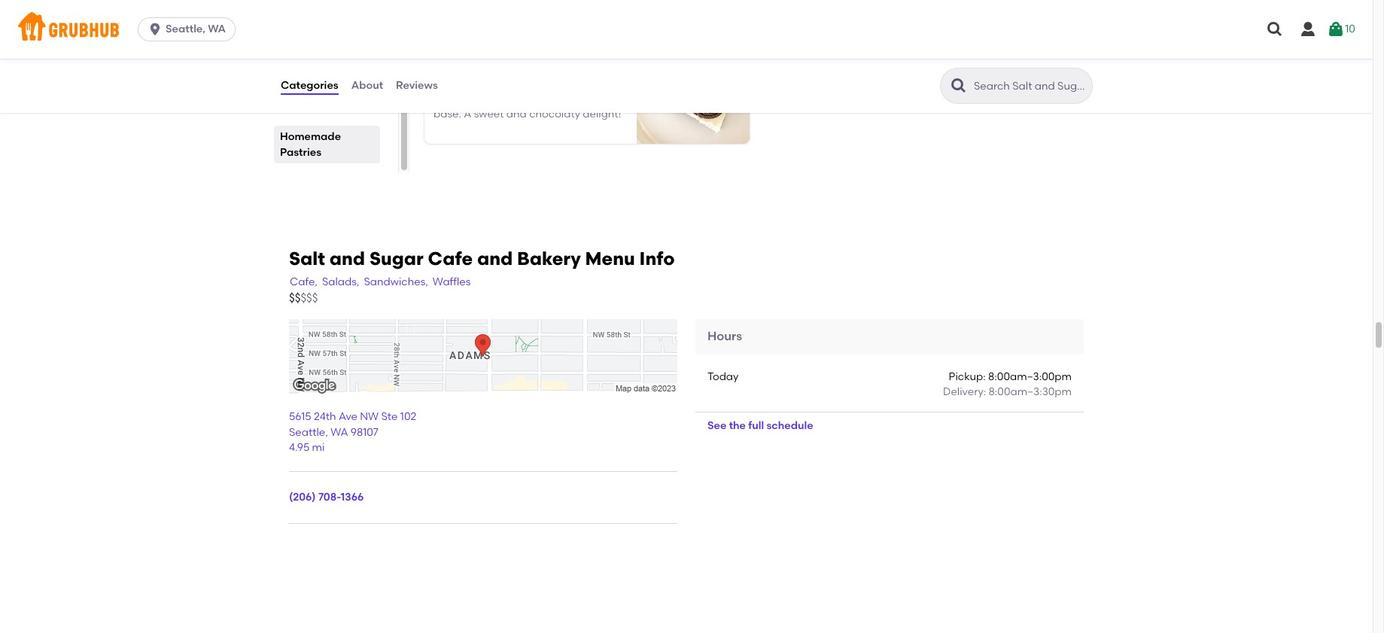 Task type: describe. For each thing, give the bounding box(es) containing it.
special
[[331, 53, 369, 65]]

chocolaty
[[529, 107, 580, 120]]

salt
[[289, 248, 325, 269]]

categories
[[281, 79, 338, 92]]

with
[[498, 92, 519, 105]]

sugar
[[370, 248, 424, 269]]

$$
[[289, 292, 301, 305]]

reviews button
[[395, 59, 439, 113]]

1366
[[341, 491, 364, 504]]

see
[[708, 419, 727, 432]]

delicious
[[500, 77, 545, 90]]

wa inside 5615 24th ave nw ste 102 seattle , wa 98107 4.95 mi
[[331, 426, 348, 439]]

a
[[464, 107, 471, 120]]

cafe, button
[[289, 274, 318, 291]]

seattle, wa
[[166, 23, 226, 35]]

delight!
[[583, 107, 621, 120]]

delivery:
[[943, 385, 986, 398]]

10
[[1345, 22, 1356, 35]]

,
[[325, 426, 328, 439]]

base.
[[434, 107, 461, 120]]

an
[[522, 92, 535, 105]]

breakfast inside traditional waffle breakfast 2
[[280, 99, 329, 112]]

about
[[351, 79, 383, 92]]

and down with
[[506, 107, 527, 120]]

98107
[[351, 426, 379, 439]]

salads, button
[[321, 274, 360, 291]]

cheesecake
[[434, 92, 495, 105]]

cookie
[[566, 92, 599, 105]]

nutella oreo cheesecake
[[434, 55, 566, 68]]

cafe
[[428, 248, 473, 269]]

creamy
[[434, 77, 475, 90]]

today
[[708, 370, 739, 383]]

5615
[[289, 411, 311, 423]]

oreo inside creamy and delicious nutella cheesecake with an oreo cookie base. a sweet and chocolaty delight!
[[537, 92, 563, 105]]

0 vertical spatial oreo
[[474, 55, 499, 68]]

waffles button
[[432, 274, 472, 291]]

nw
[[360, 411, 379, 423]]

the
[[729, 419, 746, 432]]

nutella inside creamy and delicious nutella cheesecake with an oreo cookie base. a sweet and chocolaty delight!
[[548, 77, 584, 90]]

sandwiches,
[[364, 276, 428, 288]]

see the full schedule
[[708, 419, 813, 432]]

Search Salt and Sugar Cafe and Bakery search field
[[973, 79, 1088, 93]]

cheesecake
[[502, 55, 566, 68]]

bakery
[[517, 248, 581, 269]]

(206) 708-1366
[[289, 491, 364, 504]]

full
[[748, 419, 764, 432]]

sweet
[[474, 107, 504, 120]]

5615 24th ave nw ste 102 seattle , wa 98107 4.95 mi
[[289, 411, 416, 454]]

102
[[400, 411, 416, 423]]

svg image inside seattle, wa button
[[148, 22, 163, 37]]

seattle
[[289, 426, 325, 439]]

10 button
[[1327, 16, 1356, 43]]

about button
[[351, 59, 384, 113]]

$8.00
[[713, 55, 741, 68]]

pickup: 8:00am–3:00pm delivery: 8:00am–3:30pm
[[943, 370, 1072, 398]]

info
[[640, 248, 675, 269]]

salt and sugar cafe and bakery menu info
[[289, 248, 675, 269]]



Task type: locate. For each thing, give the bounding box(es) containing it.
wa right ,
[[331, 426, 348, 439]]

seattle, wa button
[[138, 17, 242, 41]]

8:00am–3:00pm
[[988, 370, 1072, 383]]

and down nutella oreo cheesecake
[[477, 77, 498, 90]]

wa inside button
[[208, 23, 226, 35]]

nutella up 'creamy'
[[434, 55, 471, 68]]

cafe, salads, sandwiches, waffles
[[290, 276, 471, 288]]

traditional
[[280, 83, 335, 96]]

1 breakfast from the top
[[280, 53, 329, 65]]

homemade
[[280, 130, 341, 143]]

wa right seattle,
[[208, 23, 226, 35]]

breakfast up "categories"
[[280, 53, 329, 65]]

0 horizontal spatial oreo
[[474, 55, 499, 68]]

breakfast special
[[280, 53, 369, 65]]

main navigation navigation
[[0, 0, 1373, 59]]

$$$$$
[[289, 292, 318, 305]]

hours
[[708, 329, 742, 343]]

(206) 708-1366 button
[[289, 490, 364, 505]]

and up salads,
[[330, 248, 365, 269]]

svg image inside '10' button
[[1327, 20, 1345, 38]]

1 horizontal spatial nutella
[[548, 77, 584, 90]]

wa
[[208, 23, 226, 35], [331, 426, 348, 439]]

2
[[331, 99, 337, 112]]

svg image
[[1266, 20, 1284, 38], [1299, 20, 1317, 38], [1327, 20, 1345, 38], [148, 22, 163, 37]]

breakfast
[[280, 53, 329, 65], [280, 99, 329, 112]]

homemade pastries
[[280, 130, 341, 159]]

creamy and delicious nutella cheesecake with an oreo cookie base. a sweet and chocolaty delight!
[[434, 77, 621, 120]]

seattle,
[[166, 23, 205, 35]]

breakfast down "traditional"
[[280, 99, 329, 112]]

categories button
[[280, 59, 339, 113]]

1 vertical spatial wa
[[331, 426, 348, 439]]

reviews
[[396, 79, 438, 92]]

pastries
[[280, 146, 321, 159]]

traditional waffle breakfast 2
[[280, 83, 370, 112]]

0 horizontal spatial nutella
[[434, 55, 471, 68]]

0 vertical spatial breakfast
[[280, 53, 329, 65]]

708-
[[318, 491, 341, 504]]

1 horizontal spatial oreo
[[537, 92, 563, 105]]

nutella
[[434, 55, 471, 68], [548, 77, 584, 90]]

oreo
[[474, 55, 499, 68], [537, 92, 563, 105]]

8:00am–3:30pm
[[989, 385, 1072, 398]]

salads,
[[322, 276, 359, 288]]

oreo up chocolaty
[[537, 92, 563, 105]]

menu
[[585, 248, 635, 269]]

waffles
[[433, 276, 471, 288]]

1 horizontal spatial wa
[[331, 426, 348, 439]]

1 vertical spatial oreo
[[537, 92, 563, 105]]

4.95
[[289, 441, 310, 454]]

nutella up cookie
[[548, 77, 584, 90]]

24th
[[314, 411, 336, 423]]

pickup:
[[949, 370, 986, 383]]

sandwiches, button
[[363, 274, 429, 291]]

1 vertical spatial nutella
[[548, 77, 584, 90]]

0 horizontal spatial wa
[[208, 23, 226, 35]]

2 breakfast from the top
[[280, 99, 329, 112]]

schedule
[[767, 419, 813, 432]]

1 vertical spatial breakfast
[[280, 99, 329, 112]]

waffle
[[337, 83, 370, 96]]

and
[[477, 77, 498, 90], [506, 107, 527, 120], [330, 248, 365, 269], [477, 248, 513, 269]]

search icon image
[[950, 77, 968, 95]]

ste
[[381, 411, 398, 423]]

(206)
[[289, 491, 316, 504]]

mi
[[312, 441, 325, 454]]

and right cafe
[[477, 248, 513, 269]]

nutella oreo cheesecake image
[[637, 46, 750, 144]]

cafe,
[[290, 276, 318, 288]]

see the full schedule button
[[696, 413, 825, 440]]

0 vertical spatial nutella
[[434, 55, 471, 68]]

ave
[[339, 411, 358, 423]]

0 vertical spatial wa
[[208, 23, 226, 35]]

oreo up 'creamy'
[[474, 55, 499, 68]]



Task type: vqa. For each thing, say whether or not it's contained in the screenshot.
Oreo inside Creamy and delicious Nutella cheesecake with an Oreo cookie base. A sweet and chocolaty delight!
yes



